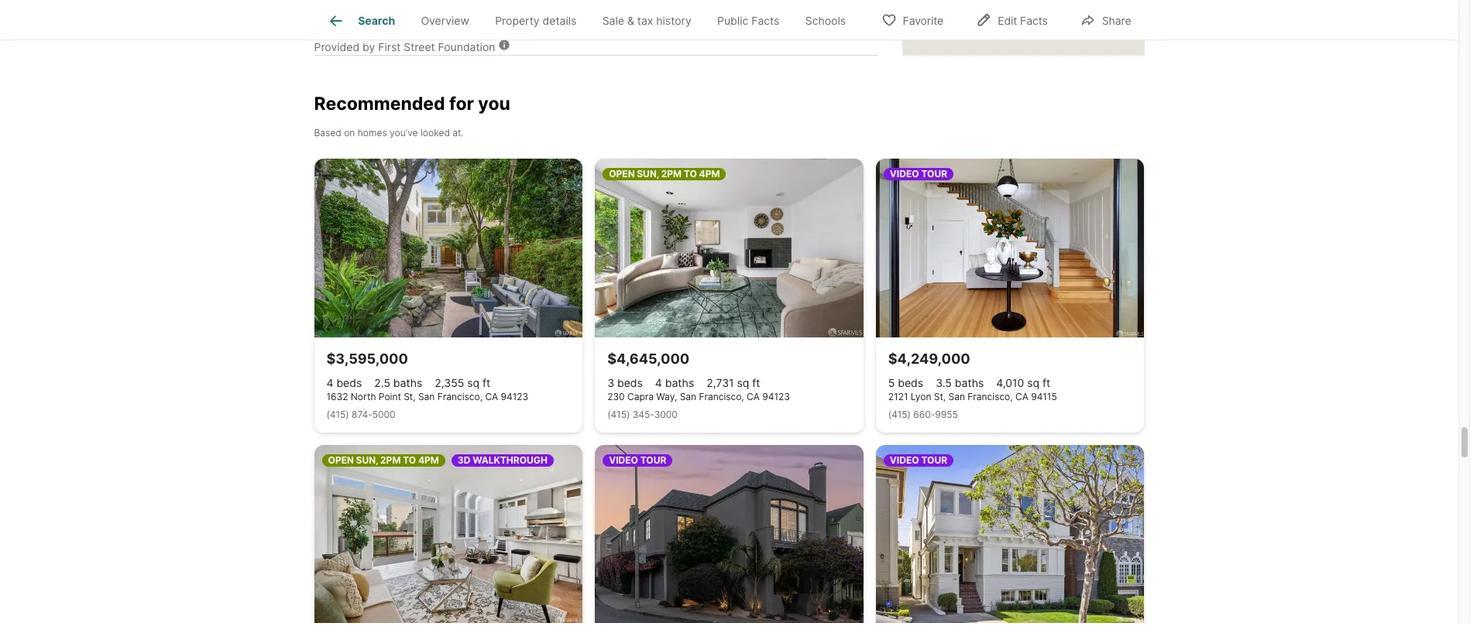 Task type: vqa. For each thing, say whether or not it's contained in the screenshot.
family
no



Task type: locate. For each thing, give the bounding box(es) containing it.
san for $4,645,000
[[680, 391, 697, 403]]

0 horizontal spatial 4pm
[[418, 455, 439, 467]]

ft for $4,645,000
[[753, 377, 761, 390]]

3 ft from the left
[[1043, 377, 1051, 390]]

risk
[[370, 0, 395, 16]]

2 sq from the left
[[737, 377, 750, 390]]

recommended
[[314, 93, 445, 115]]

0 horizontal spatial ft
[[483, 377, 491, 390]]

0 horizontal spatial (415)
[[327, 409, 349, 421]]

1 st, from the left
[[404, 391, 416, 403]]

francisco, inside 230 capra way, san francisco, ca 94123 (415) 345-3000
[[699, 391, 745, 403]]

exceptional service for half the
[[921, 0, 1101, 30]]

4pm for photo of 2512 octavia st, san francisco, ca 94123
[[418, 455, 439, 467]]

st,
[[404, 391, 416, 403], [934, 391, 946, 403]]

baths up point on the left
[[394, 377, 423, 390]]

1 vertical spatial open sun, 2pm to 4pm
[[328, 455, 439, 467]]

3 francisco, from the left
[[968, 391, 1013, 403]]

francisco, inside 2121 lyon st, san francisco, ca 94115 (415) 660-9955
[[968, 391, 1013, 403]]

homes
[[358, 127, 387, 139]]

video tour for the photo of 141 jordan ave, san francisco, ca 94118 at bottom
[[890, 455, 948, 467]]

2 horizontal spatial ft
[[1043, 377, 1051, 390]]

schools
[[806, 14, 846, 27]]

2 beds from the left
[[618, 377, 643, 390]]

2,731 sq ft
[[707, 377, 761, 390]]

beds up capra
[[618, 377, 643, 390]]

photo of 2121 lyon st, san francisco, ca 94115 image
[[876, 159, 1145, 338]]

0 horizontal spatial video tour button
[[595, 446, 864, 624]]

4,010
[[997, 377, 1025, 390]]

facts right public
[[752, 14, 780, 27]]

ft
[[483, 377, 491, 390], [753, 377, 761, 390], [1043, 377, 1051, 390]]

2 ft from the left
[[753, 377, 761, 390]]

1 horizontal spatial video tour button
[[876, 446, 1145, 624]]

(415) down '2121'
[[889, 409, 911, 421]]

sq right 2,355
[[467, 377, 480, 390]]

baths
[[394, 377, 423, 390], [666, 377, 695, 390], [955, 377, 984, 390]]

san down '3.5 baths'
[[949, 391, 966, 403]]

1 94123 from the left
[[501, 391, 529, 403]]

0 horizontal spatial sun,
[[356, 455, 378, 467]]

ca down 4,010 sq ft
[[1016, 391, 1029, 403]]

beds
[[337, 377, 362, 390], [618, 377, 643, 390], [898, 377, 924, 390]]

francisco, down the "2,731"
[[699, 391, 745, 403]]

report
[[439, 0, 477, 16]]

tour
[[922, 168, 948, 180], [641, 455, 667, 467], [922, 455, 948, 467]]

1 horizontal spatial sq
[[737, 377, 750, 390]]

0 vertical spatial to
[[684, 168, 697, 180]]

2 francisco, from the left
[[699, 391, 745, 403]]

0 vertical spatial 2pm
[[662, 168, 682, 180]]

3 beds
[[608, 377, 643, 390]]

sun, for photo of 230 capra way, san francisco, ca 94123
[[637, 168, 659, 180]]

edit facts
[[998, 14, 1048, 27]]

baths for $4,645,000
[[666, 377, 695, 390]]

2,355
[[435, 377, 464, 390]]

sale
[[603, 14, 625, 27]]

1 vertical spatial 2pm
[[381, 455, 401, 467]]

1 horizontal spatial for
[[1060, 0, 1076, 11]]

94123 inside 230 capra way, san francisco, ca 94123 (415) 345-3000
[[763, 391, 790, 403]]

1 horizontal spatial 4pm
[[699, 168, 720, 180]]

based
[[314, 127, 342, 139]]

walkthrough
[[473, 455, 548, 467]]

1 vertical spatial sun,
[[356, 455, 378, 467]]

sale & tax history tab
[[590, 2, 705, 40]]

1 francisco, from the left
[[438, 391, 483, 403]]

recommended for you
[[314, 93, 511, 115]]

1 horizontal spatial sun,
[[637, 168, 659, 180]]

(415) down 1632
[[327, 409, 349, 421]]

3 sq from the left
[[1028, 377, 1040, 390]]

for inside 'exceptional service for half the'
[[1060, 0, 1076, 11]]

0 horizontal spatial facts
[[752, 14, 780, 27]]

facts for edit facts
[[1021, 14, 1048, 27]]

0 horizontal spatial to
[[403, 455, 416, 467]]

favorite button
[[868, 3, 957, 35]]

1632
[[327, 391, 348, 403]]

1 horizontal spatial baths
[[666, 377, 695, 390]]

sq up "94115"
[[1028, 377, 1040, 390]]

video tour for photo of 345 ewing ter, san francisco, ca 94118
[[609, 455, 667, 467]]

0 vertical spatial for
[[1060, 0, 1076, 11]]

2 horizontal spatial san
[[949, 391, 966, 403]]

3 beds from the left
[[898, 377, 924, 390]]

half
[[1079, 0, 1101, 11]]

tour for the photo of 141 jordan ave, san francisco, ca 94118 at bottom
[[922, 455, 948, 467]]

0 horizontal spatial 4
[[327, 377, 334, 390]]

1 horizontal spatial open
[[609, 168, 635, 180]]

4 up 1632
[[327, 377, 334, 390]]

1 4 from the left
[[327, 377, 334, 390]]

1 sq from the left
[[467, 377, 480, 390]]

1 horizontal spatial open sun, 2pm to 4pm
[[609, 168, 720, 180]]

&
[[628, 14, 635, 27]]

video tour
[[890, 168, 948, 180], [609, 455, 667, 467], [890, 455, 948, 467]]

(415) inside 1632 north point st, san francisco, ca 94123 (415) 874-5000
[[327, 409, 349, 421]]

0 horizontal spatial beds
[[337, 377, 362, 390]]

view full risk factor report button
[[314, 0, 478, 26]]

video for the photo of 141 jordan ave, san francisco, ca 94118 at bottom
[[890, 455, 920, 467]]

overview tab
[[408, 2, 482, 40]]

1 horizontal spatial ft
[[753, 377, 761, 390]]

baths for $3,595,000
[[394, 377, 423, 390]]

$4,645,000
[[608, 351, 690, 367]]

0 horizontal spatial san
[[418, 391, 435, 403]]

1 horizontal spatial san
[[680, 391, 697, 403]]

for
[[1060, 0, 1076, 11], [450, 93, 474, 115]]

1 ft from the left
[[483, 377, 491, 390]]

facts for public facts
[[752, 14, 780, 27]]

tab list
[[314, 0, 872, 40]]

0 horizontal spatial open sun, 2pm to 4pm
[[328, 455, 439, 467]]

facts inside button
[[1021, 14, 1048, 27]]

0 horizontal spatial 2pm
[[381, 455, 401, 467]]

share
[[1103, 14, 1132, 27]]

ft right 2,355
[[483, 377, 491, 390]]

san down 2,355
[[418, 391, 435, 403]]

(415) down the '230'
[[608, 409, 630, 421]]

ca down 2,731 sq ft
[[747, 391, 760, 403]]

for left half in the right top of the page
[[1060, 0, 1076, 11]]

1 horizontal spatial 94123
[[763, 391, 790, 403]]

2 horizontal spatial sq
[[1028, 377, 1040, 390]]

(415)
[[327, 409, 349, 421], [608, 409, 630, 421], [889, 409, 911, 421]]

1 baths from the left
[[394, 377, 423, 390]]

4 baths
[[656, 377, 695, 390]]

2pm for photo of 230 capra way, san francisco, ca 94123
[[662, 168, 682, 180]]

4pm
[[699, 168, 720, 180], [418, 455, 439, 467]]

1 vertical spatial 4pm
[[418, 455, 439, 467]]

4 for 4 baths
[[656, 377, 662, 390]]

1 horizontal spatial to
[[684, 168, 697, 180]]

0 vertical spatial open sun, 2pm to 4pm
[[609, 168, 720, 180]]

2.5
[[375, 377, 391, 390]]

san for $4,249,000
[[949, 391, 966, 403]]

ca inside 1632 north point st, san francisco, ca 94123 (415) 874-5000
[[485, 391, 498, 403]]

1 vertical spatial open
[[328, 455, 354, 467]]

4pm for photo of 230 capra way, san francisco, ca 94123
[[699, 168, 720, 180]]

1 horizontal spatial beds
[[618, 377, 643, 390]]

3
[[608, 377, 615, 390]]

francisco, down 2,355 sq ft
[[438, 391, 483, 403]]

details
[[543, 14, 577, 27]]

sq for $4,249,000
[[1028, 377, 1040, 390]]

2 horizontal spatial baths
[[955, 377, 984, 390]]

0 horizontal spatial 94123
[[501, 391, 529, 403]]

share button
[[1068, 3, 1145, 35]]

1 horizontal spatial ca
[[747, 391, 760, 403]]

baths up 2121 lyon st, san francisco, ca 94115 (415) 660-9955
[[955, 377, 984, 390]]

open for photo of 230 capra way, san francisco, ca 94123
[[609, 168, 635, 180]]

you
[[478, 93, 511, 115]]

1 horizontal spatial 4
[[656, 377, 662, 390]]

sq
[[467, 377, 480, 390], [737, 377, 750, 390], [1028, 377, 1040, 390]]

3 san from the left
[[949, 391, 966, 403]]

(415) inside 2121 lyon st, san francisco, ca 94115 (415) 660-9955
[[889, 409, 911, 421]]

san inside 2121 lyon st, san francisco, ca 94115 (415) 660-9955
[[949, 391, 966, 403]]

photo of 1632 north point st, san francisco, ca 94123 image
[[314, 159, 583, 338]]

2 baths from the left
[[666, 377, 695, 390]]

1 horizontal spatial st,
[[934, 391, 946, 403]]

first
[[378, 40, 401, 54]]

4
[[327, 377, 334, 390], [656, 377, 662, 390]]

for up at.
[[450, 93, 474, 115]]

ca down 2,355 sq ft
[[485, 391, 498, 403]]

1 (415) from the left
[[327, 409, 349, 421]]

francisco, inside 1632 north point st, san francisco, ca 94123 (415) 874-5000
[[438, 391, 483, 403]]

2 4 from the left
[[656, 377, 662, 390]]

beds for $4,249,000
[[898, 377, 924, 390]]

public facts
[[718, 14, 780, 27]]

beds up lyon
[[898, 377, 924, 390]]

ca inside 230 capra way, san francisco, ca 94123 (415) 345-3000
[[747, 391, 760, 403]]

1 san from the left
[[418, 391, 435, 403]]

san inside 1632 north point st, san francisco, ca 94123 (415) 874-5000
[[418, 391, 435, 403]]

1 horizontal spatial 2pm
[[662, 168, 682, 180]]

3d
[[458, 455, 471, 467]]

2 94123 from the left
[[763, 391, 790, 403]]

2 ca from the left
[[747, 391, 760, 403]]

3 baths from the left
[[955, 377, 984, 390]]

94123
[[501, 391, 529, 403], [763, 391, 790, 403]]

sq for $4,645,000
[[737, 377, 750, 390]]

st, down 2.5 baths
[[404, 391, 416, 403]]

facts down the service
[[1021, 14, 1048, 27]]

based on homes you've looked at.
[[314, 127, 464, 139]]

2,731
[[707, 377, 734, 390]]

st, down 3.5
[[934, 391, 946, 403]]

0 vertical spatial sun,
[[637, 168, 659, 180]]

photo of 141 jordan ave, san francisco, ca 94118 image
[[876, 446, 1145, 624]]

open sun, 2pm to 4pm for photo of 230 capra way, san francisco, ca 94123
[[609, 168, 720, 180]]

0 horizontal spatial sq
[[467, 377, 480, 390]]

photo of 2512 octavia st, san francisco, ca 94123 image
[[314, 446, 583, 624]]

to for photo of 230 capra way, san francisco, ca 94123
[[684, 168, 697, 180]]

0 vertical spatial open
[[609, 168, 635, 180]]

(415) inside 230 capra way, san francisco, ca 94123 (415) 345-3000
[[608, 409, 630, 421]]

1 horizontal spatial (415)
[[608, 409, 630, 421]]

st, inside 2121 lyon st, san francisco, ca 94115 (415) 660-9955
[[934, 391, 946, 403]]

baths up way,
[[666, 377, 695, 390]]

tour for photo of 2121 lyon st, san francisco, ca 94115
[[922, 168, 948, 180]]

2 st, from the left
[[934, 391, 946, 403]]

1 horizontal spatial facts
[[1021, 14, 1048, 27]]

sun,
[[637, 168, 659, 180], [356, 455, 378, 467]]

photo of 230 capra way, san francisco, ca 94123 image
[[595, 159, 864, 338]]

san inside 230 capra way, san francisco, ca 94123 (415) 345-3000
[[680, 391, 697, 403]]

1 vertical spatial for
[[450, 93, 474, 115]]

to
[[684, 168, 697, 180], [403, 455, 416, 467]]

facts
[[1021, 14, 1048, 27], [752, 14, 780, 27]]

(415) for $4,645,000
[[608, 409, 630, 421]]

fee link
[[944, 14, 962, 30]]

san down '4 baths'
[[680, 391, 697, 403]]

0 vertical spatial 4pm
[[699, 168, 720, 180]]

1 ca from the left
[[485, 391, 498, 403]]

1 vertical spatial to
[[403, 455, 416, 467]]

3 (415) from the left
[[889, 409, 911, 421]]

2 horizontal spatial francisco,
[[968, 391, 1013, 403]]

2pm
[[662, 168, 682, 180], [381, 455, 401, 467]]

francisco,
[[438, 391, 483, 403], [699, 391, 745, 403], [968, 391, 1013, 403]]

0 horizontal spatial st,
[[404, 391, 416, 403]]

2 (415) from the left
[[608, 409, 630, 421]]

factor
[[398, 0, 437, 16]]

ft up "94115"
[[1043, 377, 1051, 390]]

2 horizontal spatial (415)
[[889, 409, 911, 421]]

0 horizontal spatial ca
[[485, 391, 498, 403]]

sq right the "2,731"
[[737, 377, 750, 390]]

0 horizontal spatial francisco,
[[438, 391, 483, 403]]

ft right the "2,731"
[[753, 377, 761, 390]]

exceptional
[[943, 0, 1010, 11]]

4 up way,
[[656, 377, 662, 390]]

favorite
[[903, 14, 944, 27]]

2 san from the left
[[680, 391, 697, 403]]

open sun, 2pm to 4pm for photo of 2512 octavia st, san francisco, ca 94123
[[328, 455, 439, 467]]

beds up 1632
[[337, 377, 362, 390]]

san
[[418, 391, 435, 403], [680, 391, 697, 403], [949, 391, 966, 403]]

5
[[889, 377, 895, 390]]

edit
[[998, 14, 1018, 27]]

2 horizontal spatial beds
[[898, 377, 924, 390]]

3 ca from the left
[[1016, 391, 1029, 403]]

0 horizontal spatial baths
[[394, 377, 423, 390]]

1 video tour button from the left
[[595, 446, 864, 624]]

facts inside tab
[[752, 14, 780, 27]]

0 horizontal spatial open
[[328, 455, 354, 467]]

2 horizontal spatial ca
[[1016, 391, 1029, 403]]

1 horizontal spatial francisco,
[[699, 391, 745, 403]]

open sun, 2pm to 4pm
[[609, 168, 720, 180], [328, 455, 439, 467]]

sale & tax history
[[603, 14, 692, 27]]

230 capra way, san francisco, ca 94123 (415) 345-3000
[[608, 391, 790, 421]]

video
[[890, 168, 920, 180], [609, 455, 639, 467], [890, 455, 920, 467]]

1 beds from the left
[[337, 377, 362, 390]]

francisco, down 4,010
[[968, 391, 1013, 403]]

ca inside 2121 lyon st, san francisco, ca 94115 (415) 660-9955
[[1016, 391, 1029, 403]]



Task type: describe. For each thing, give the bounding box(es) containing it.
property details
[[495, 14, 577, 27]]

foundation
[[438, 40, 496, 54]]

overview
[[421, 14, 470, 27]]

to for photo of 2512 octavia st, san francisco, ca 94123
[[403, 455, 416, 467]]

4,010 sq ft
[[997, 377, 1051, 390]]

edit facts button
[[963, 3, 1062, 35]]

looked
[[421, 127, 450, 139]]

3000
[[655, 409, 678, 421]]

capra
[[628, 391, 654, 403]]

94123 inside 1632 north point st, san francisco, ca 94123 (415) 874-5000
[[501, 391, 529, 403]]

ca for $4,645,000
[[747, 391, 760, 403]]

230
[[608, 391, 625, 403]]

search link
[[327, 12, 395, 30]]

2121 lyon st, san francisco, ca 94115 (415) 660-9955
[[889, 391, 1058, 421]]

tax
[[638, 14, 654, 27]]

0 horizontal spatial for
[[450, 93, 474, 115]]

$4,249,000
[[889, 351, 971, 367]]

beds for $3,595,000
[[337, 377, 362, 390]]

2121
[[889, 391, 909, 403]]

874-
[[352, 409, 373, 421]]

provided by first street foundation
[[314, 40, 496, 54]]

full
[[348, 0, 367, 16]]

ca for $4,249,000
[[1016, 391, 1029, 403]]

view
[[315, 0, 345, 16]]

video tour for photo of 2121 lyon st, san francisco, ca 94115
[[890, 168, 948, 180]]

94115
[[1032, 391, 1058, 403]]

tour for photo of 345 ewing ter, san francisco, ca 94118
[[641, 455, 667, 467]]

2 video tour button from the left
[[876, 446, 1145, 624]]

at.
[[453, 127, 464, 139]]

ft for $4,249,000
[[1043, 377, 1051, 390]]

ft for $3,595,000
[[483, 377, 491, 390]]

2.5 baths
[[375, 377, 423, 390]]

3d walkthrough
[[458, 455, 548, 467]]

view full risk factor report
[[315, 0, 477, 16]]

3.5
[[936, 377, 952, 390]]

1632 north point st, san francisco, ca 94123 (415) 874-5000
[[327, 391, 529, 421]]

sq for $3,595,000
[[467, 377, 480, 390]]

photo of 345 ewing ter, san francisco, ca 94118 image
[[595, 446, 864, 624]]

2,355 sq ft
[[435, 377, 491, 390]]

video for photo of 345 ewing ter, san francisco, ca 94118
[[609, 455, 639, 467]]

public facts tab
[[705, 2, 793, 40]]

open for photo of 2512 octavia st, san francisco, ca 94123
[[328, 455, 354, 467]]

$3,595,000
[[327, 351, 408, 367]]

provided
[[314, 40, 360, 54]]

the
[[921, 14, 940, 30]]

on
[[344, 127, 355, 139]]

345-
[[633, 409, 655, 421]]

baths for $4,249,000
[[955, 377, 984, 390]]

schools tab
[[793, 2, 859, 40]]

fee
[[944, 14, 962, 30]]

way,
[[657, 391, 678, 403]]

4 beds
[[327, 377, 362, 390]]

video for photo of 2121 lyon st, san francisco, ca 94115
[[890, 168, 920, 180]]

3.5 baths
[[936, 377, 984, 390]]

st, inside 1632 north point st, san francisco, ca 94123 (415) 874-5000
[[404, 391, 416, 403]]

tab list containing search
[[314, 0, 872, 40]]

point
[[379, 391, 401, 403]]

you've
[[390, 127, 418, 139]]

lyon
[[911, 391, 932, 403]]

property details tab
[[482, 2, 590, 40]]

history
[[657, 14, 692, 27]]

public
[[718, 14, 749, 27]]

north
[[351, 391, 376, 403]]

660-
[[914, 409, 936, 421]]

2pm for photo of 2512 octavia st, san francisco, ca 94123
[[381, 455, 401, 467]]

9955
[[936, 409, 959, 421]]

5000
[[373, 409, 396, 421]]

beds for $4,645,000
[[618, 377, 643, 390]]

(415) for $4,249,000
[[889, 409, 911, 421]]

service
[[1014, 0, 1056, 11]]

by
[[363, 40, 375, 54]]

5 beds
[[889, 377, 924, 390]]

street
[[404, 40, 435, 54]]

francisco, for $4,645,000
[[699, 391, 745, 403]]

search
[[358, 14, 395, 27]]

property
[[495, 14, 540, 27]]

4 for 4 beds
[[327, 377, 334, 390]]

sun, for photo of 2512 octavia st, san francisco, ca 94123
[[356, 455, 378, 467]]

francisco, for $4,249,000
[[968, 391, 1013, 403]]



